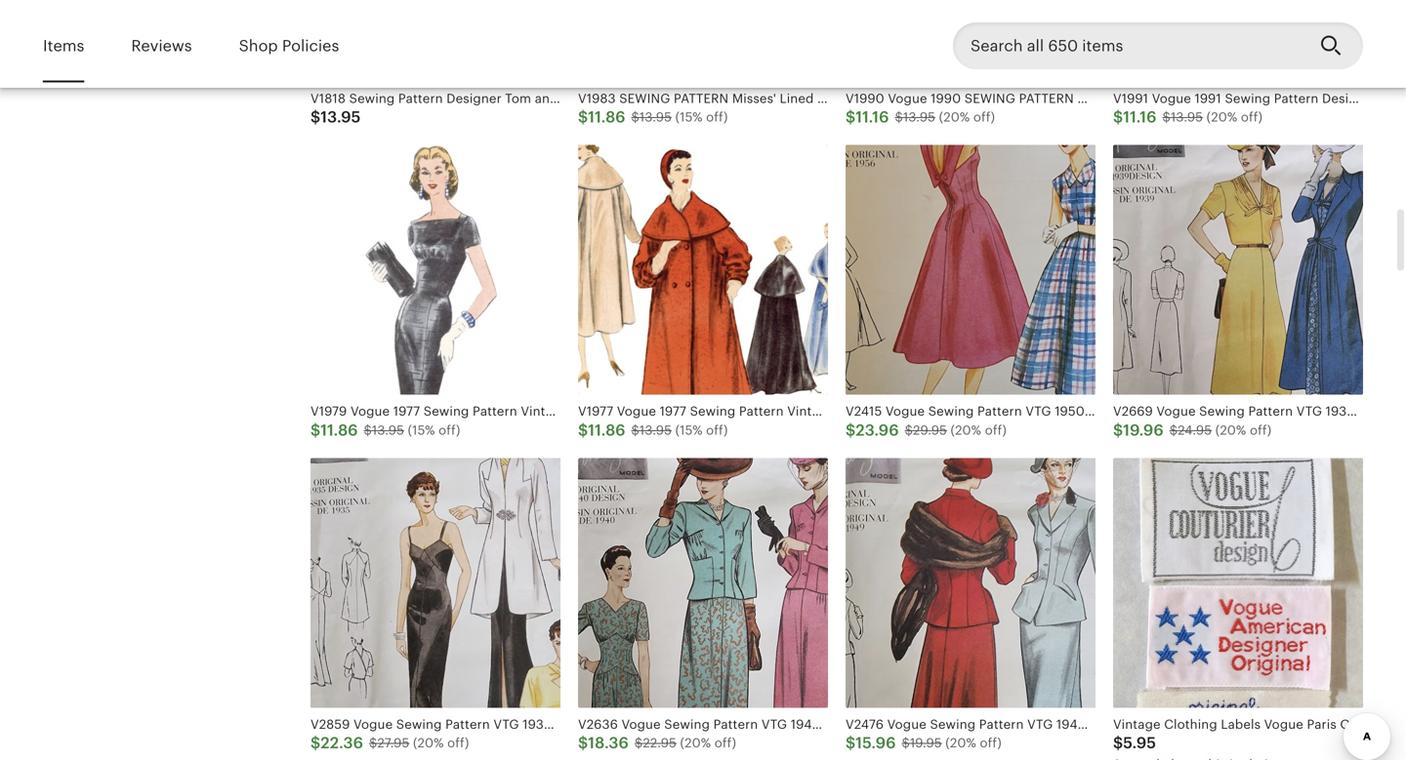 Task type: describe. For each thing, give the bounding box(es) containing it.
pattern inside v1990 vogue 1990 sewing pattern misses' lined coats sizes 8-16 or 18-26 $ 11.16 $ 13.95 (20% off)
[[1019, 91, 1074, 106]]

$ inside $ 15.96 $ 19.95 (20% off)
[[902, 737, 910, 751]]

off) inside v1990 vogue 1990 sewing pattern misses' lined coats sizes 8-16 or 18-26 $ 11.16 $ 13.95 (20% off)
[[974, 110, 996, 125]]

(15% inside "v1983 sewing pattern misses' lined dresses sizes 8-16 or 18-26 vogue 1983 $ 11.86 $ 13.95 (15% off)"
[[676, 110, 703, 125]]

lined inside v1990 vogue 1990 sewing pattern misses' lined coats sizes 8-16 or 18-26 $ 11.16 $ 13.95 (20% off)
[[1125, 91, 1160, 106]]

$ inside $ 18.36 $ 22.95 (20% off)
[[635, 737, 643, 751]]

v1979 vogue 1977 sewing pattern vintage 1950's design 1957 easy slim fitted dress sizes 8-16 or 18-26 vogue 1979 image
[[311, 145, 561, 395]]

22.95
[[643, 737, 677, 751]]

$ 22.36 $ 27.95 (20% off)
[[311, 735, 469, 753]]

(20% inside v1990 vogue 1990 sewing pattern misses' lined coats sizes 8-16 or 18-26 $ 11.16 $ 13.95 (20% off)
[[939, 110, 970, 125]]

lined inside "v1983 sewing pattern misses' lined dresses sizes 8-16 or 18-26 vogue 1983 $ 11.86 $ 13.95 (15% off)"
[[780, 91, 814, 106]]

(20% for 23.96
[[951, 423, 982, 438]]

vogue inside "v1983 sewing pattern misses' lined dresses sizes 8-16 or 18-26 vogue 1983 $ 11.86 $ 13.95 (15% off)"
[[987, 91, 1026, 106]]

13.95 inside $ 11.16 $ 13.95 (20% off)
[[1171, 110, 1204, 125]]

13.95 inside "v1983 sewing pattern misses' lined dresses sizes 8-16 or 18-26 vogue 1983 $ 11.86 $ 13.95 (15% off)"
[[640, 110, 672, 125]]

shop policies link
[[239, 23, 339, 69]]

$ inside $ 11.16 $ 13.95 (20% off)
[[1163, 110, 1171, 125]]

misses' inside "v1983 sewing pattern misses' lined dresses sizes 8-16 or 18-26 vogue 1983 $ 11.86 $ 13.95 (15% off)"
[[732, 91, 776, 106]]

16 inside v1990 vogue 1990 sewing pattern misses' lined coats sizes 8-16 or 18-26 $ 11.16 $ 13.95 (20% off)
[[1250, 91, 1263, 106]]

off) for the v2415 vogue sewing pattern vtg 1950s misses' back button collar dress original 1956 vintage design 2000 reissue sizes 6-10 uncut vogue 2415 image
[[985, 423, 1007, 438]]

sewing inside "v1983 sewing pattern misses' lined dresses sizes 8-16 or 18-26 vogue 1983 $ 11.86 $ 13.95 (15% off)"
[[620, 91, 671, 106]]

reviews
[[131, 37, 192, 55]]

or inside v1990 vogue 1990 sewing pattern misses' lined coats sizes 8-16 or 18-26 $ 11.16 $ 13.95 (20% off)
[[1267, 91, 1280, 106]]

$ 15.96 $ 19.95 (20% off)
[[846, 735, 1002, 753]]

policies
[[282, 37, 339, 55]]

$ 11.16 $ 13.95 (20% off)
[[1114, 108, 1263, 126]]

5.95
[[1124, 735, 1157, 753]]

23.96
[[856, 422, 899, 439]]

15.96
[[856, 735, 896, 753]]

8- inside "v1983 sewing pattern misses' lined dresses sizes 8-16 or 18-26 vogue 1983 $ 11.86 $ 13.95 (15% off)"
[[905, 91, 917, 106]]

19.96
[[1124, 422, 1164, 439]]

$ 23.96 $ 29.95 (20% off)
[[846, 422, 1007, 439]]

$ 11.86 $ 13.95 (15% off) for v1979 vogue 1977 sewing pattern vintage 1950's design 1957 easy slim fitted dress sizes 8-16 or 18-26 vogue 1979 image
[[311, 422, 461, 439]]

v1977 vogue 1977 sewing pattern vintage 1950's design 1955 wide collar lined coat sizes 6-14 or 16-24 image
[[578, 145, 828, 395]]

26 inside v1990 vogue 1990 sewing pattern misses' lined coats sizes 8-16 or 18-26 $ 11.16 $ 13.95 (20% off)
[[1301, 91, 1316, 106]]

off) for v1979 vogue 1977 sewing pattern vintage 1950's design 1957 easy slim fitted dress sizes 8-16 or 18-26 vogue 1979 image
[[439, 423, 461, 438]]

24.95
[[1178, 423, 1212, 438]]

vogue inside v1990 vogue 1990 sewing pattern misses' lined coats sizes 8-16 or 18-26 $ 11.16 $ 13.95 (20% off)
[[888, 91, 928, 106]]

1983
[[1030, 91, 1059, 106]]

reviews link
[[131, 23, 192, 69]]

v1990
[[846, 91, 885, 106]]

v1983
[[578, 91, 616, 106]]

Search all 650 items text field
[[953, 23, 1305, 70]]

2 11.16 from the left
[[1124, 108, 1157, 126]]

(20% for 18.36
[[680, 737, 711, 751]]

(20% for 19.96
[[1216, 423, 1247, 438]]

16 inside "v1983 sewing pattern misses' lined dresses sizes 8-16 or 18-26 vogue 1983 $ 11.86 $ 13.95 (15% off)"
[[917, 91, 931, 106]]

$ 19.96 $ 24.95 (20% off)
[[1114, 422, 1272, 439]]



Task type: locate. For each thing, give the bounding box(es) containing it.
1 horizontal spatial vogue
[[987, 91, 1026, 106]]

off) inside $ 19.96 $ 24.95 (20% off)
[[1250, 423, 1272, 438]]

off) inside '$ 23.96 $ 29.95 (20% off)'
[[985, 423, 1007, 438]]

shop
[[239, 37, 278, 55]]

2 sewing from the left
[[965, 91, 1016, 106]]

v2415 vogue sewing pattern vtg 1950s misses' back button collar dress original 1956 vintage design 2000 reissue sizes 6-10 uncut vogue 2415 image
[[846, 145, 1096, 395]]

or inside "v1983 sewing pattern misses' lined dresses sizes 8-16 or 18-26 vogue 1983 $ 11.86 $ 13.95 (15% off)"
[[934, 91, 947, 106]]

coats
[[1163, 91, 1199, 106]]

(20% right 19.95 on the right
[[946, 737, 977, 751]]

8- inside v1990 vogue 1990 sewing pattern misses' lined coats sizes 8-16 or 18-26 $ 11.16 $ 13.95 (20% off)
[[1238, 91, 1250, 106]]

1 horizontal spatial $ 11.86 $ 13.95 (15% off)
[[578, 422, 728, 439]]

(20% right the 24.95
[[1216, 423, 1247, 438]]

(20% right the 27.95
[[413, 737, 444, 751]]

v1818 sewing pattern designer tom and linda platt misses' cape sizes 4-26 (xs-xxl) vogue 1818 image
[[311, 0, 561, 82]]

$ inside $ 19.96 $ 24.95 (20% off)
[[1170, 423, 1178, 438]]

lined left dresses
[[780, 91, 814, 106]]

(20% down v1991 vogue 1991 sewing pattern designer tom and linda platt easy misses' wraps  sizes 8-18 (s-l) image
[[1207, 110, 1238, 125]]

(20% inside $ 19.96 $ 24.95 (20% off)
[[1216, 423, 1247, 438]]

(15% for v1977 vogue 1977 sewing pattern vintage 1950's design 1955 wide collar lined coat sizes 6-14 or 16-24 image
[[676, 423, 703, 438]]

$ 18.36 $ 22.95 (20% off)
[[578, 735, 737, 753]]

18- inside v1990 vogue 1990 sewing pattern misses' lined coats sizes 8-16 or 18-26 $ 11.16 $ 13.95 (20% off)
[[1283, 91, 1301, 106]]

0 horizontal spatial 18-
[[950, 91, 968, 106]]

v2859 vogue sewing pattern vtg 1930s misses' evening dress blouse jacket original 1935 vintage design 2005 reissue - sizes 6-10, 18-22 uncut image
[[311, 459, 561, 709]]

or down v1990 vogue 1990 sewing pattern misses' lined coats sizes 8-16 or 18-26 image
[[934, 91, 947, 106]]

1 horizontal spatial 18-
[[1283, 91, 1301, 106]]

11.86 for v1979 vogue 1977 sewing pattern vintage 1950's design 1957 easy slim fitted dress sizes 8-16 or 18-26 vogue 1979 image
[[321, 422, 358, 439]]

$ 5.95
[[1114, 735, 1157, 753]]

pattern
[[674, 91, 729, 106], [1019, 91, 1074, 106]]

lined left coats
[[1125, 91, 1160, 106]]

11.16 inside v1990 vogue 1990 sewing pattern misses' lined coats sizes 8-16 or 18-26 $ 11.16 $ 13.95 (20% off)
[[856, 108, 889, 126]]

sizes up $ 11.16 $ 13.95 (20% off)
[[1202, 91, 1234, 106]]

11.86 inside "v1983 sewing pattern misses' lined dresses sizes 8-16 or 18-26 vogue 1983 $ 11.86 $ 13.95 (15% off)"
[[588, 108, 626, 126]]

off) for v1977 vogue 1977 sewing pattern vintage 1950's design 1955 wide collar lined coat sizes 6-14 or 16-24 image
[[706, 423, 728, 438]]

$ 11.86 $ 13.95 (15% off) for v1977 vogue 1977 sewing pattern vintage 1950's design 1955 wide collar lined coat sizes 6-14 or 16-24 image
[[578, 422, 728, 439]]

0 horizontal spatial $ 11.86 $ 13.95 (15% off)
[[311, 422, 461, 439]]

27.95
[[377, 737, 410, 751]]

11.16
[[856, 108, 889, 126], [1124, 108, 1157, 126]]

22.36
[[321, 735, 363, 753]]

(20% down 1990
[[939, 110, 970, 125]]

2 16 from the left
[[1250, 91, 1263, 106]]

sizes
[[869, 91, 901, 106], [1202, 91, 1234, 106]]

11.86 for v1977 vogue 1977 sewing pattern vintage 1950's design 1955 wide collar lined coat sizes 6-14 or 16-24 image
[[588, 422, 626, 439]]

sewing right v1983
[[620, 91, 671, 106]]

1990
[[931, 91, 961, 106]]

18- inside "v1983 sewing pattern misses' lined dresses sizes 8-16 or 18-26 vogue 1983 $ 11.86 $ 13.95 (15% off)"
[[950, 91, 968, 106]]

1 horizontal spatial misses'
[[1078, 91, 1122, 106]]

off) for the "v2476 vogue sewing pattern vtg 1940s style post wwii misses' jacket skirt suit- original 1949 vintage design 2000 reissue - size 18-22 uncut" image
[[980, 737, 1002, 751]]

(15% for v1979 vogue 1977 sewing pattern vintage 1950's design 1957 easy slim fitted dress sizes 8-16 or 18-26 vogue 1979 image
[[408, 423, 435, 438]]

1 lined from the left
[[780, 91, 814, 106]]

1 26 from the left
[[968, 91, 983, 106]]

shop policies
[[239, 37, 339, 55]]

vogue left 1990
[[888, 91, 928, 106]]

1 horizontal spatial 16
[[1250, 91, 1263, 106]]

0 horizontal spatial 16
[[917, 91, 931, 106]]

1 pattern from the left
[[674, 91, 729, 106]]

2 vogue from the left
[[987, 91, 1026, 106]]

sizes inside "v1983 sewing pattern misses' lined dresses sizes 8-16 or 18-26 vogue 1983 $ 11.86 $ 13.95 (15% off)"
[[869, 91, 901, 106]]

v1991 vogue 1991 sewing pattern designer tom and linda platt easy misses' wraps  sizes 8-18 (s-l) image
[[1114, 0, 1364, 82]]

$ 13.95
[[311, 108, 361, 126]]

1 horizontal spatial 8-
[[1238, 91, 1250, 106]]

0 horizontal spatial 11.16
[[856, 108, 889, 126]]

8-
[[905, 91, 917, 106], [1238, 91, 1250, 106]]

items link
[[43, 23, 84, 69]]

1 sizes from the left
[[869, 91, 901, 106]]

(20% inside $ 18.36 $ 22.95 (20% off)
[[680, 737, 711, 751]]

8- down v1991 vogue 1991 sewing pattern designer tom and linda platt easy misses' wraps  sizes 8-18 (s-l) image
[[1238, 91, 1250, 106]]

$ inside '$ 23.96 $ 29.95 (20% off)'
[[905, 423, 913, 438]]

1 $ 11.86 $ 13.95 (15% off) from the left
[[311, 422, 461, 439]]

off) inside $ 18.36 $ 22.95 (20% off)
[[715, 737, 737, 751]]

(15%
[[676, 110, 703, 125], [408, 423, 435, 438], [676, 423, 703, 438]]

off) for v1991 vogue 1991 sewing pattern designer tom and linda platt easy misses' wraps  sizes 8-18 (s-l) image
[[1241, 110, 1263, 125]]

off) for 'v2669 vogue sewing pattern vtg 1930s misses' v-neck dress & coat original 1939 vintage design 2002 reissue - sizes 6-10 uncut vogue 2669' image
[[1250, 423, 1272, 438]]

18- down v1990 vogue 1990 sewing pattern misses' lined coats sizes 8-16 or 18-26 image
[[950, 91, 968, 106]]

2 lined from the left
[[1125, 91, 1160, 106]]

1 misses' from the left
[[732, 91, 776, 106]]

0 horizontal spatial or
[[934, 91, 947, 106]]

13.95 inside v1990 vogue 1990 sewing pattern misses' lined coats sizes 8-16 or 18-26 $ 11.16 $ 13.95 (20% off)
[[904, 110, 936, 125]]

19.95
[[910, 737, 942, 751]]

(20% right 29.95
[[951, 423, 982, 438]]

lined
[[780, 91, 814, 106], [1125, 91, 1160, 106]]

off) for v2636 vogue sewing pattern vtg 1940s retro style misses' jacket & skirt original 1940 vintage design 2002 reissue - sizes 6-10, 12-16 uncut image
[[715, 737, 737, 751]]

misses' left dresses
[[732, 91, 776, 106]]

1 16 from the left
[[917, 91, 931, 106]]

11.16 down the v1990
[[856, 108, 889, 126]]

16
[[917, 91, 931, 106], [1250, 91, 1263, 106]]

(20%
[[939, 110, 970, 125], [1207, 110, 1238, 125], [951, 423, 982, 438], [1216, 423, 1247, 438], [413, 737, 444, 751], [680, 737, 711, 751], [946, 737, 977, 751]]

2 26 from the left
[[1301, 91, 1316, 106]]

off) inside $ 11.16 $ 13.95 (20% off)
[[1241, 110, 1263, 125]]

(20% inside $ 22.36 $ 27.95 (20% off)
[[413, 737, 444, 751]]

26 inside "v1983 sewing pattern misses' lined dresses sizes 8-16 or 18-26 vogue 1983 $ 11.86 $ 13.95 (15% off)"
[[968, 91, 983, 106]]

or
[[934, 91, 947, 106], [1267, 91, 1280, 106]]

$ 11.86 $ 13.95 (15% off)
[[311, 422, 461, 439], [578, 422, 728, 439]]

26 down v1991 vogue 1991 sewing pattern designer tom and linda platt easy misses' wraps  sizes 8-18 (s-l) image
[[1301, 91, 1316, 106]]

1 or from the left
[[934, 91, 947, 106]]

2 or from the left
[[1267, 91, 1280, 106]]

(20% inside $ 11.16 $ 13.95 (20% off)
[[1207, 110, 1238, 125]]

1 vogue from the left
[[888, 91, 928, 106]]

off) inside $ 15.96 $ 19.95 (20% off)
[[980, 737, 1002, 751]]

(20% for 11.16
[[1207, 110, 1238, 125]]

18.36
[[588, 735, 629, 753]]

pattern inside "v1983 sewing pattern misses' lined dresses sizes 8-16 or 18-26 vogue 1983 $ 11.86 $ 13.95 (15% off)"
[[674, 91, 729, 106]]

misses' inside v1990 vogue 1990 sewing pattern misses' lined coats sizes 8-16 or 18-26 $ 11.16 $ 13.95 (20% off)
[[1078, 91, 1122, 106]]

18-
[[950, 91, 968, 106], [1283, 91, 1301, 106]]

misses' right the 1983 on the top
[[1078, 91, 1122, 106]]

v1990 vogue 1990 sewing pattern misses' lined coats sizes 8-16 or 18-26 image
[[846, 0, 1096, 82]]

v2669 vogue sewing pattern vtg 1930s misses' v-neck dress & coat original 1939 vintage design 2002 reissue - sizes 6-10 uncut vogue 2669 image
[[1114, 145, 1364, 395]]

off)
[[706, 110, 728, 125], [974, 110, 996, 125], [1241, 110, 1263, 125], [439, 423, 461, 438], [706, 423, 728, 438], [985, 423, 1007, 438], [1250, 423, 1272, 438], [448, 737, 469, 751], [715, 737, 737, 751], [980, 737, 1002, 751]]

$ inside $ 22.36 $ 27.95 (20% off)
[[369, 737, 377, 751]]

vogue
[[888, 91, 928, 106], [987, 91, 1026, 106]]

(20% for 15.96
[[946, 737, 977, 751]]

1 horizontal spatial lined
[[1125, 91, 1160, 106]]

1 horizontal spatial or
[[1267, 91, 1280, 106]]

sewing inside v1990 vogue 1990 sewing pattern misses' lined coats sizes 8-16 or 18-26 $ 11.16 $ 13.95 (20% off)
[[965, 91, 1016, 106]]

dresses
[[818, 91, 866, 106]]

18- down v1991 vogue 1991 sewing pattern designer tom and linda platt easy misses' wraps  sizes 8-18 (s-l) image
[[1283, 91, 1301, 106]]

1 horizontal spatial 11.16
[[1124, 108, 1157, 126]]

2 misses' from the left
[[1078, 91, 1122, 106]]

v2476 vogue sewing pattern vtg 1940s style post wwii misses' jacket skirt suit- original 1949 vintage design 2000 reissue - size 18-22 uncut image
[[846, 459, 1096, 709]]

2 $ 11.86 $ 13.95 (15% off) from the left
[[578, 422, 728, 439]]

sizes inside v1990 vogue 1990 sewing pattern misses' lined coats sizes 8-16 or 18-26 $ 11.16 $ 13.95 (20% off)
[[1202, 91, 1234, 106]]

13.95
[[321, 108, 361, 126], [640, 110, 672, 125], [904, 110, 936, 125], [1171, 110, 1204, 125], [372, 423, 404, 438], [640, 423, 672, 438]]

8- left 1990
[[905, 91, 917, 106]]

1 sewing from the left
[[620, 91, 671, 106]]

0 horizontal spatial lined
[[780, 91, 814, 106]]

0 horizontal spatial misses'
[[732, 91, 776, 106]]

26 right 1990
[[968, 91, 983, 106]]

or down v1991 vogue 1991 sewing pattern designer tom and linda platt easy misses' wraps  sizes 8-18 (s-l) image
[[1267, 91, 1280, 106]]

0 horizontal spatial sewing
[[620, 91, 671, 106]]

off) inside $ 22.36 $ 27.95 (20% off)
[[448, 737, 469, 751]]

(20% right 22.95
[[680, 737, 711, 751]]

16 left 1990
[[917, 91, 931, 106]]

(20% for 22.36
[[413, 737, 444, 751]]

1 11.16 from the left
[[856, 108, 889, 126]]

0 horizontal spatial sizes
[[869, 91, 901, 106]]

off) inside "v1983 sewing pattern misses' lined dresses sizes 8-16 or 18-26 vogue 1983 $ 11.86 $ 13.95 (15% off)"
[[706, 110, 728, 125]]

0 horizontal spatial 26
[[968, 91, 983, 106]]

vogue left the 1983 on the top
[[987, 91, 1026, 106]]

2 pattern from the left
[[1019, 91, 1074, 106]]

1 horizontal spatial pattern
[[1019, 91, 1074, 106]]

1 18- from the left
[[950, 91, 968, 106]]

sizes right dresses
[[869, 91, 901, 106]]

11.86
[[588, 108, 626, 126], [321, 422, 358, 439], [588, 422, 626, 439]]

0 horizontal spatial pattern
[[674, 91, 729, 106]]

vintage clothing labels vogue paris original american designer original couturier design modes royale your choice image
[[1114, 459, 1364, 709]]

1 horizontal spatial 26
[[1301, 91, 1316, 106]]

v1990 vogue 1990 sewing pattern misses' lined coats sizes 8-16 or 18-26 $ 11.16 $ 13.95 (20% off)
[[846, 91, 1316, 126]]

v2636 vogue sewing pattern vtg 1940s retro style misses' jacket & skirt original 1940 vintage design 2002 reissue - sizes 6-10, 12-16 uncut image
[[578, 459, 828, 709]]

items
[[43, 37, 84, 55]]

misses'
[[732, 91, 776, 106], [1078, 91, 1122, 106]]

2 18- from the left
[[1283, 91, 1301, 106]]

(20% inside $ 15.96 $ 19.95 (20% off)
[[946, 737, 977, 751]]

0 horizontal spatial 8-
[[905, 91, 917, 106]]

2 sizes from the left
[[1202, 91, 1234, 106]]

v1983 sewing pattern misses' lined dresses sizes 8-16 or 18-26 vogue 1983 $ 11.86 $ 13.95 (15% off)
[[578, 91, 1059, 126]]

26
[[968, 91, 983, 106], [1301, 91, 1316, 106]]

29.95
[[913, 423, 947, 438]]

sewing right 1990
[[965, 91, 1016, 106]]

0 horizontal spatial vogue
[[888, 91, 928, 106]]

(20% inside '$ 23.96 $ 29.95 (20% off)'
[[951, 423, 982, 438]]

1 8- from the left
[[905, 91, 917, 106]]

16 down v1991 vogue 1991 sewing pattern designer tom and linda platt easy misses' wraps  sizes 8-18 (s-l) image
[[1250, 91, 1263, 106]]

1 horizontal spatial sewing
[[965, 91, 1016, 106]]

1 horizontal spatial sizes
[[1202, 91, 1234, 106]]

$
[[311, 108, 321, 126], [578, 108, 588, 126], [846, 108, 856, 126], [1114, 108, 1124, 126], [631, 110, 640, 125], [895, 110, 904, 125], [1163, 110, 1171, 125], [311, 422, 321, 439], [578, 422, 588, 439], [846, 422, 856, 439], [1114, 422, 1124, 439], [364, 423, 372, 438], [631, 423, 640, 438], [905, 423, 913, 438], [1170, 423, 1178, 438], [311, 735, 321, 753], [578, 735, 588, 753], [846, 735, 856, 753], [1114, 735, 1124, 753], [369, 737, 377, 751], [635, 737, 643, 751], [902, 737, 910, 751]]

11.16 down search all 650 items "text box"
[[1124, 108, 1157, 126]]

2 8- from the left
[[1238, 91, 1250, 106]]

sewing
[[620, 91, 671, 106], [965, 91, 1016, 106]]

off) for v2859 vogue sewing pattern vtg 1930s misses' evening dress blouse jacket original 1935 vintage design 2005 reissue - sizes 6-10, 18-22 uncut "image"
[[448, 737, 469, 751]]



Task type: vqa. For each thing, say whether or not it's contained in the screenshot.


